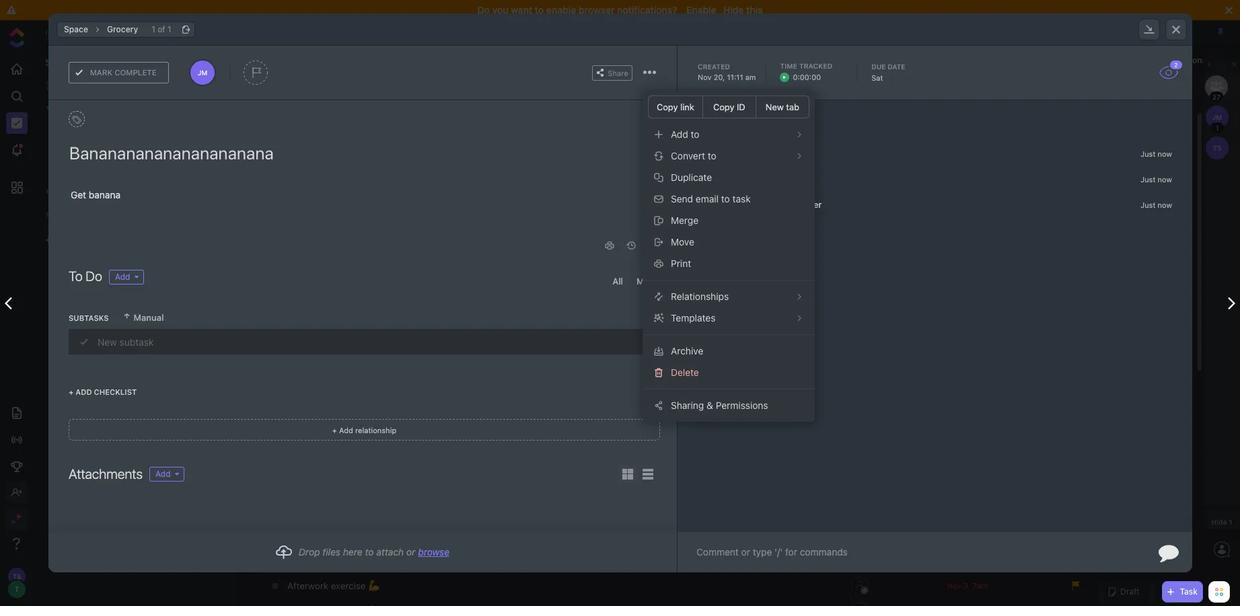 Task type: describe. For each thing, give the bounding box(es) containing it.
team
[[353, 427, 374, 438]]

to
[[68, 269, 82, 284]]

2 lunch from the top
[[287, 351, 313, 361]]

attachments
[[68, 466, 142, 482]]

you for you changed the layout.
[[662, 79, 676, 87]]

team
[[78, 186, 101, 197]]

to do
[[68, 269, 102, 284]]

task
[[1180, 587, 1198, 597]]

0 horizontal spatial favorites
[[45, 28, 86, 37]]

just now for miller
[[1141, 201, 1172, 210]]

reload
[[782, 79, 804, 87]]

task locations element
[[48, 13, 1192, 46]]

you set the due date to
[[698, 174, 795, 185]]

1 travel back to home 🚘 link from the top
[[284, 524, 803, 546]]

1 horizontal spatial favorites
[[170, 27, 205, 37]]

+
[[68, 388, 73, 396]]

jm 1 ts
[[1213, 113, 1222, 152]]

add inside the task body element
[[75, 388, 92, 396]]

templates
[[671, 312, 716, 324]]

browse
[[418, 546, 449, 558]]

any
[[155, 27, 168, 37]]

don't
[[113, 27, 132, 37]]

attach
[[376, 546, 404, 558]]

check for daily team output ⚒️
[[287, 427, 418, 438]]

&
[[707, 400, 713, 411]]

afterwork
[[287, 581, 328, 592]]

how
[[247, 27, 263, 37]]

you don't have any favorites yet. learn how to create one or hide this .
[[96, 27, 363, 37]]

New subtask text field
[[97, 330, 656, 354]]

2 vertical spatial or
[[406, 546, 415, 558]]

afterwork exercise 💪 link
[[284, 575, 803, 598]]

date
[[763, 174, 782, 185]]

just for miller
[[1141, 201, 1156, 210]]

want
[[511, 4, 533, 15]]

check
[[287, 427, 314, 438]]

everything
[[63, 80, 108, 91]]

create
[[275, 27, 299, 37]]

duplicate
[[671, 172, 712, 183]]

space inside task locations element
[[64, 24, 88, 34]]

2 lunch 🍗 from the top
[[287, 351, 327, 361]]

created
[[698, 63, 730, 71]]

the for due
[[730, 174, 743, 185]]

time
[[780, 62, 797, 70]]

no
[[259, 150, 272, 161]]

tab
[[786, 101, 800, 112]]

to right the email
[[721, 193, 730, 205]]

.
[[360, 27, 363, 37]]

you created this task
[[698, 148, 783, 159]]

⚒️
[[407, 427, 418, 438]]

relationships
[[671, 291, 729, 302]]

task details element
[[48, 46, 1192, 100]]

Edit task name text field
[[69, 141, 657, 164]]

1 schedule daily link from the top
[[52, 119, 205, 139]]

minimize task image
[[1144, 25, 1155, 34]]

you for you set the due date to
[[698, 174, 713, 185]]

relationships button
[[648, 286, 810, 308]]

one
[[301, 27, 315, 37]]

assignees
[[1076, 91, 1113, 99]]

browse link
[[418, 546, 449, 558]]

mine link
[[636, 270, 657, 293]]

1 back from the top
[[315, 530, 335, 540]]

learn
[[224, 27, 245, 37]]

2 lunch 🍗 link from the top
[[284, 345, 803, 367]]

task settings image
[[647, 71, 651, 74]]

send email to task
[[671, 193, 751, 205]]

to up "here"
[[338, 530, 346, 540]]

print
[[671, 258, 691, 269]]

created
[[715, 148, 746, 159]]

mine
[[636, 276, 657, 287]]

notifications?
[[617, 4, 677, 15]]

merge
[[671, 215, 699, 226]]

1 travel from the top
[[287, 530, 313, 540]]

2 🍗 from the top
[[316, 351, 327, 361]]

you
[[492, 4, 509, 15]]

yet.
[[207, 27, 221, 37]]

dialog containing to do
[[48, 13, 1192, 573]]

team space link
[[78, 181, 218, 203]]

of
[[157, 24, 165, 34]]

grocery
[[107, 24, 138, 34]]

have
[[135, 27, 152, 37]]

browser
[[579, 4, 615, 15]]

team space
[[78, 186, 129, 197]]

you changed the layout.
[[662, 79, 749, 87]]

delete
[[671, 367, 699, 378]]

task for you created this task
[[766, 148, 783, 159]]

print link
[[648, 253, 810, 275]]

output
[[376, 427, 404, 438]]

task for send email to task
[[733, 193, 751, 205]]

just now for date
[[1141, 175, 1172, 184]]

do inside the task body element
[[85, 269, 102, 284]]

1 🚘 from the top
[[375, 530, 386, 540]]

automations
[[1158, 55, 1207, 65]]

to right "here"
[[365, 546, 374, 558]]

all
[[612, 276, 623, 287]]

add to
[[671, 129, 700, 140]]

send
[[671, 193, 693, 205]]

task body element
[[48, 100, 677, 532]]

sharing & permissions link
[[648, 395, 810, 417]]

20,
[[714, 73, 725, 81]]

copy for copy id
[[713, 102, 735, 112]]

1 just from the top
[[1141, 149, 1156, 158]]

you for you assigned to: jeremy miller
[[698, 199, 713, 210]]

tracked
[[799, 62, 832, 70]]

enable
[[687, 4, 717, 15]]

or reload
[[771, 79, 804, 87]]

you for you created this task
[[698, 148, 713, 159]]

space link inside task locations element
[[57, 21, 94, 37]]

merge link
[[648, 210, 810, 232]]

add inside dropdown button
[[671, 129, 688, 140]]

subtasks
[[68, 313, 108, 322]]

daily for 1st schedule daily link from the top
[[105, 124, 125, 135]]

2 vertical spatial space
[[103, 186, 129, 197]]

archive
[[671, 345, 704, 357]]

am
[[745, 73, 756, 81]]

time tracked
[[780, 62, 832, 70]]



Task type: vqa. For each thing, say whether or not it's contained in the screenshot.
Sidebar Navigation
no



Task type: locate. For each thing, give the bounding box(es) containing it.
hide this link
[[328, 27, 360, 37]]

3 just now from the top
[[1141, 201, 1172, 210]]

to up convert to
[[691, 129, 700, 140]]

to inside dropdown button
[[691, 129, 700, 140]]

1 vertical spatial space link
[[78, 98, 218, 119]]

1 of 1
[[151, 24, 171, 34]]

27
[[1213, 93, 1221, 101]]

1 daily from the top
[[105, 124, 125, 135]]

0 horizontal spatial share button
[[592, 65, 632, 80]]

share down automations 'button'
[[1140, 91, 1161, 99]]

email
[[696, 193, 719, 205]]

lunch 🍗
[[287, 325, 327, 336], [287, 351, 327, 361]]

1 vertical spatial now
[[1158, 175, 1172, 184]]

dialog
[[48, 13, 1192, 573]]

spaces link
[[34, 57, 78, 68]]

0 vertical spatial share
[[607, 68, 628, 77]]

now for date
[[1158, 175, 1172, 184]]

1 vertical spatial share button
[[1125, 86, 1165, 103]]

1 vertical spatial task
[[733, 193, 751, 205]]

0 horizontal spatial do
[[85, 269, 102, 284]]

1 vertical spatial home
[[349, 555, 372, 566]]

automations button
[[1151, 50, 1213, 71]]

1 vertical spatial 🚘
[[375, 555, 386, 566]]

2 schedule daily from the top
[[65, 144, 125, 155]]

2 vertical spatial just now
[[1141, 201, 1172, 210]]

convert to button
[[648, 145, 810, 167]]

jeremy
[[767, 199, 797, 210]]

schedule daily link up the team space link
[[52, 139, 205, 160]]

the
[[711, 79, 723, 87], [730, 174, 743, 185]]

1 vertical spatial this
[[346, 27, 360, 37]]

daily down everything link
[[105, 124, 125, 135]]

templates button
[[648, 308, 810, 329]]

daily up the team space
[[105, 144, 125, 155]]

spaces
[[45, 57, 78, 68]]

copy id
[[713, 102, 746, 112]]

to right the how
[[265, 27, 273, 37]]

1 horizontal spatial do
[[478, 4, 490, 15]]

1 vertical spatial 🍗
[[316, 351, 327, 361]]

1 vertical spatial travel
[[287, 555, 313, 566]]

1 horizontal spatial share button
[[1125, 86, 1165, 103]]

just for date
[[1141, 175, 1156, 184]]

0 vertical spatial travel back to home 🚘 link
[[284, 524, 803, 546]]

0 vertical spatial home
[[349, 530, 372, 540]]

0 vertical spatial just now
[[1141, 149, 1172, 158]]

daily
[[331, 427, 350, 438]]

🚘 up drop files here to attach or browse
[[375, 530, 386, 540]]

schedule daily
[[65, 124, 125, 135], [65, 144, 125, 155]]

do you want to enable browser notifications? enable hide this
[[478, 4, 763, 15]]

new tab link
[[756, 96, 810, 118]]

duplicate link
[[648, 167, 810, 188]]

schedule daily for 1st schedule daily link from the top
[[65, 124, 125, 135]]

this right hide
[[346, 27, 360, 37]]

to inside dropdown button
[[708, 150, 717, 162]]

travel up 'drop'
[[287, 530, 313, 540]]

space right team
[[103, 186, 129, 197]]

travel up afterwork
[[287, 555, 313, 566]]

0 vertical spatial schedule daily
[[65, 124, 125, 135]]

copy
[[657, 102, 678, 112], [713, 102, 735, 112]]

🚘 up 💪
[[375, 555, 386, 566]]

nov
[[698, 73, 711, 81]]

0 vertical spatial lunch
[[287, 325, 313, 336]]

do left you
[[478, 4, 490, 15]]

layout.
[[725, 79, 749, 87]]

share button inside the task details 'element'
[[592, 65, 632, 80]]

to right 'convert'
[[708, 150, 717, 162]]

hide 1
[[1212, 518, 1233, 526]]

now for miller
[[1158, 201, 1172, 210]]

or right one
[[318, 27, 325, 37]]

1 vertical spatial back
[[315, 555, 335, 566]]

0 vertical spatial now
[[1158, 149, 1172, 158]]

learn how to create one link
[[224, 27, 315, 37]]

0 vertical spatial space
[[64, 24, 88, 34]]

1 vertical spatial daily
[[105, 144, 125, 155]]

schedule daily link
[[52, 119, 205, 139], [52, 139, 205, 160]]

1 horizontal spatial the
[[730, 174, 743, 185]]

1 lunch 🍗 from the top
[[287, 325, 327, 336]]

share button left task settings image on the right top of the page
[[592, 65, 632, 80]]

space link up spaces
[[57, 21, 94, 37]]

send email to task link
[[648, 188, 810, 210]]

2 daily from the top
[[105, 144, 125, 155]]

2 vertical spatial just
[[1141, 201, 1156, 210]]

schedule daily up team
[[65, 144, 125, 155]]

lunch
[[287, 325, 313, 336], [287, 351, 313, 361]]

2 just from the top
[[1141, 175, 1156, 184]]

2 vertical spatial this
[[749, 148, 763, 159]]

for
[[317, 427, 328, 438]]

1 vertical spatial add
[[75, 388, 92, 396]]

add right +
[[75, 388, 92, 396]]

+ add checklist
[[68, 388, 136, 396]]

0 horizontal spatial the
[[711, 79, 723, 87]]

new
[[766, 101, 784, 112]]

the right set
[[730, 174, 743, 185]]

you left don't
[[96, 27, 110, 37]]

copy for copy link
[[657, 102, 678, 112]]

0 vertical spatial hide
[[723, 4, 744, 15]]

delete link
[[648, 362, 810, 384]]

1 vertical spatial schedule daily
[[65, 144, 125, 155]]

🍗
[[316, 325, 327, 336], [316, 351, 327, 361]]

0 horizontal spatial task
[[733, 193, 751, 205]]

0 vertical spatial schedule
[[65, 124, 103, 135]]

0 horizontal spatial hide
[[723, 4, 744, 15]]

this right the created
[[749, 148, 763, 159]]

0 vertical spatial do
[[478, 4, 490, 15]]

back up files
[[315, 530, 335, 540]]

1 travel back to home 🚘 from the top
[[287, 530, 386, 540]]

miller
[[799, 199, 822, 210]]

ts
[[1213, 144, 1222, 152]]

to right date
[[784, 174, 792, 185]]

share left task settings image on the right top of the page
[[607, 68, 628, 77]]

drop files here to attach or browse
[[298, 546, 449, 558]]

favorites right any
[[170, 27, 205, 37]]

0 vertical spatial this
[[746, 4, 763, 15]]

task inside send email to task link
[[733, 193, 751, 205]]

sharing & permissions
[[671, 400, 768, 411]]

or left reload
[[771, 79, 779, 87]]

drop
[[298, 546, 320, 558]]

Search tasks... text field
[[274, 85, 386, 104]]

1 home from the top
[[349, 530, 372, 540]]

travel
[[287, 530, 313, 540], [287, 555, 313, 566]]

2 back from the top
[[315, 555, 335, 566]]

task up date
[[766, 148, 783, 159]]

1 vertical spatial just now
[[1141, 175, 1172, 184]]

assignees button
[[1059, 86, 1118, 103]]

new tab
[[766, 101, 800, 112]]

0 horizontal spatial copy
[[657, 102, 678, 112]]

afterwork exercise 💪
[[287, 581, 380, 592]]

2 schedule daily link from the top
[[52, 139, 205, 160]]

0 vertical spatial space link
[[57, 21, 94, 37]]

1 vertical spatial the
[[730, 174, 743, 185]]

2 now from the top
[[1158, 175, 1172, 184]]

favorites up spaces
[[45, 28, 86, 37]]

space link down everything link
[[78, 98, 218, 119]]

daily for 2nd schedule daily link from the top
[[105, 144, 125, 155]]

to up the exercise
[[338, 555, 346, 566]]

1 vertical spatial or
[[771, 79, 779, 87]]

🚘
[[375, 530, 386, 540], [375, 555, 386, 566]]

travel back to home 🚘 up files
[[287, 530, 386, 540]]

2 horizontal spatial or
[[771, 79, 779, 87]]

0 vertical spatial 🚘
[[375, 530, 386, 540]]

copy link button
[[648, 96, 703, 118]]

space
[[64, 24, 88, 34], [78, 102, 104, 113], [103, 186, 129, 197]]

1 vertical spatial space
[[78, 102, 104, 113]]

1 vertical spatial lunch 🍗
[[287, 351, 327, 361]]

1 vertical spatial schedule
[[65, 144, 103, 155]]

copy left id
[[713, 102, 735, 112]]

hide
[[328, 27, 344, 37]]

banana
[[88, 189, 120, 201]]

here
[[343, 546, 362, 558]]

1 vertical spatial travel back to home 🚘
[[287, 555, 386, 566]]

1 horizontal spatial share
[[1140, 91, 1161, 99]]

space down everything
[[78, 102, 104, 113]]

schedule for 2nd schedule daily link from the top
[[65, 144, 103, 155]]

1 copy from the left
[[657, 102, 678, 112]]

2 🚘 from the top
[[375, 555, 386, 566]]

all link
[[612, 270, 623, 293]]

schedule daily for 2nd schedule daily link from the top
[[65, 144, 125, 155]]

0 vertical spatial travel back to home 🚘
[[287, 530, 386, 540]]

schedule daily down everything
[[65, 124, 125, 135]]

0 vertical spatial back
[[315, 530, 335, 540]]

get banana
[[70, 189, 120, 201]]

1 inside jm 1 ts
[[1216, 124, 1219, 132]]

id
[[737, 102, 746, 112]]

0 horizontal spatial share
[[607, 68, 628, 77]]

1 horizontal spatial copy
[[713, 102, 735, 112]]

0 horizontal spatial or
[[318, 27, 325, 37]]

share
[[607, 68, 628, 77], [1140, 91, 1161, 99]]

1 vertical spatial hide
[[1212, 518, 1227, 526]]

1 horizontal spatial or
[[406, 546, 415, 558]]

you
[[96, 27, 110, 37], [662, 79, 676, 87], [698, 148, 713, 159], [698, 174, 713, 185], [698, 199, 713, 210]]

0 horizontal spatial add
[[75, 388, 92, 396]]

1 horizontal spatial hide
[[1212, 518, 1227, 526]]

1 vertical spatial lunch
[[287, 351, 313, 361]]

1 vertical spatial just
[[1141, 175, 1156, 184]]

1 horizontal spatial task
[[766, 148, 783, 159]]

0 vertical spatial the
[[711, 79, 723, 87]]

schedule down everything
[[65, 124, 103, 135]]

changed
[[678, 79, 709, 87]]

0 vertical spatial share button
[[592, 65, 632, 80]]

you left set
[[698, 174, 713, 185]]

2 vertical spatial now
[[1158, 201, 1172, 210]]

0 vertical spatial lunch 🍗
[[287, 325, 327, 336]]

get
[[70, 189, 86, 201]]

0 vertical spatial daily
[[105, 124, 125, 135]]

2 just now from the top
[[1141, 175, 1172, 184]]

checklist
[[94, 388, 136, 396]]

you assigned to: jeremy miller
[[698, 199, 822, 210]]

2 travel back to home 🚘 link from the top
[[284, 549, 803, 572]]

back up afterwork exercise 💪
[[315, 555, 335, 566]]

everything link
[[34, 75, 235, 96]]

0 vertical spatial lunch 🍗 link
[[284, 319, 803, 342]]

this right enable
[[746, 4, 763, 15]]

schedule daily link down everything link
[[52, 119, 205, 139]]

hide
[[723, 4, 744, 15], [1212, 518, 1227, 526]]

0 vertical spatial travel
[[287, 530, 313, 540]]

copy left link
[[657, 102, 678, 112]]

2 travel from the top
[[287, 555, 313, 566]]

1 vertical spatial do
[[85, 269, 102, 284]]

1 lunch from the top
[[287, 325, 313, 336]]

you for you don't have any favorites yet. learn how to create one or hide this .
[[96, 27, 110, 37]]

home up "here"
[[349, 530, 372, 540]]

jm
[[1213, 113, 1222, 121]]

add up 'convert'
[[671, 129, 688, 140]]

share inside the task details 'element'
[[607, 68, 628, 77]]

1 just now from the top
[[1141, 149, 1172, 158]]

1 lunch 🍗 link from the top
[[284, 319, 803, 342]]

share button
[[592, 65, 632, 80], [1125, 86, 1165, 103]]

task left to:
[[733, 193, 751, 205]]

exercise
[[331, 581, 366, 592]]

1
[[151, 24, 155, 34], [167, 24, 171, 34], [1216, 124, 1219, 132], [1229, 518, 1233, 526]]

2 schedule from the top
[[65, 144, 103, 155]]

check for daily team output ⚒️ link
[[284, 421, 803, 444]]

do right to
[[85, 269, 102, 284]]

share button down automations 'button'
[[1125, 86, 1165, 103]]

to right want
[[535, 4, 544, 15]]

0 vertical spatial add
[[671, 129, 688, 140]]

you left the created
[[698, 148, 713, 159]]

you right send
[[698, 199, 713, 210]]

due
[[746, 174, 761, 185]]

me button
[[1029, 86, 1059, 103]]

home up the exercise
[[349, 555, 372, 566]]

2 home from the top
[[349, 555, 372, 566]]

3 just from the top
[[1141, 201, 1156, 210]]

space link
[[57, 21, 94, 37], [78, 98, 218, 119]]

schedule up team
[[65, 144, 103, 155]]

copy id button
[[703, 96, 756, 118]]

the down created
[[711, 79, 723, 87]]

space up spaces
[[64, 24, 88, 34]]

or right attach at the left bottom of the page
[[406, 546, 415, 558]]

1 horizontal spatial add
[[671, 129, 688, 140]]

0 vertical spatial just
[[1141, 149, 1156, 158]]

the for layout.
[[711, 79, 723, 87]]

0 vertical spatial or
[[318, 27, 325, 37]]

travel back to home 🚘 up afterwork exercise 💪
[[287, 555, 386, 566]]

files
[[322, 546, 340, 558]]

1 vertical spatial lunch 🍗 link
[[284, 345, 803, 367]]

1 🍗 from the top
[[316, 325, 327, 336]]

0 vertical spatial task
[[766, 148, 783, 159]]

1 schedule from the top
[[65, 124, 103, 135]]

schedule
[[65, 124, 103, 135], [65, 144, 103, 155]]

to:
[[754, 199, 765, 210]]

you left changed
[[662, 79, 676, 87]]

2 copy from the left
[[713, 102, 735, 112]]

1 now from the top
[[1158, 149, 1172, 158]]

1 vertical spatial share
[[1140, 91, 1161, 99]]

2 travel back to home 🚘 from the top
[[287, 555, 386, 566]]

lunch 🍗 link
[[284, 319, 803, 342], [284, 345, 803, 367]]

1 vertical spatial travel back to home 🚘 link
[[284, 549, 803, 572]]

schedule for 1st schedule daily link from the top
[[65, 124, 103, 135]]

0 vertical spatial 🍗
[[316, 325, 327, 336]]

permissions
[[716, 400, 768, 411]]

3 now from the top
[[1158, 201, 1172, 210]]

1 schedule daily from the top
[[65, 124, 125, 135]]



